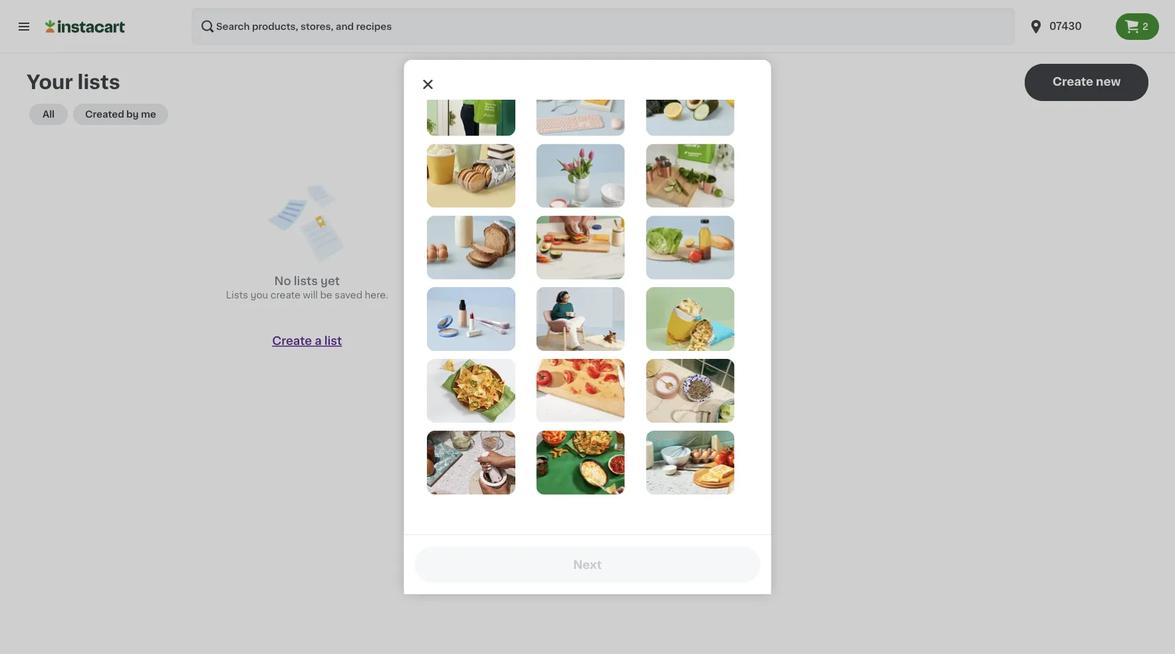 Task type: vqa. For each thing, say whether or not it's contained in the screenshot.
THE SAVED
yes



Task type: locate. For each thing, give the bounding box(es) containing it.
0 horizontal spatial create
[[272, 336, 312, 347]]

created by me
[[85, 110, 156, 119]]

here.
[[365, 291, 388, 300]]

create left new on the right top
[[1053, 76, 1094, 87]]

saved
[[335, 291, 363, 300]]

lists up created
[[78, 73, 120, 92]]

lists inside no lists yet lists you create will be saved here.
[[294, 276, 318, 287]]

lists
[[78, 73, 120, 92], [294, 276, 318, 287]]

0 horizontal spatial lists
[[78, 73, 120, 92]]

create
[[1053, 76, 1094, 87], [272, 336, 312, 347]]

bowl of nachos covered in cheese. image
[[427, 359, 515, 423]]

create new button
[[1025, 64, 1149, 101]]

create for create new
[[1053, 76, 1094, 87]]

0 vertical spatial lists
[[78, 73, 120, 92]]

create new
[[1053, 76, 1121, 87]]

create a list
[[272, 336, 342, 347]]

will
[[303, 291, 318, 300]]

yet
[[321, 276, 340, 287]]

two bags of chips open. image
[[646, 288, 734, 351]]

lists up will
[[294, 276, 318, 287]]

a bulb of garlic, a bowl of salt, a bowl of pepper, a bowl of cut celery. image
[[646, 359, 734, 423]]

a head of lettuce, a half of a lemon, a bottle of sauce, a tomato, and a small baguette. image
[[646, 216, 734, 280]]

create left a
[[272, 336, 312, 347]]

list_add_items dialog
[[404, 0, 771, 595]]

create inside "button"
[[1053, 76, 1094, 87]]

1 vertical spatial lists
[[294, 276, 318, 287]]

a
[[315, 336, 322, 347]]

a small bottle of milk, a bowl and a whisk, a carton of 6 eggs, a bunch of tomatoes on the vine, sliced cheese, a head of lettuce, and a loaf of bread. image
[[646, 431, 734, 495]]

1 horizontal spatial create
[[1053, 76, 1094, 87]]

2 button
[[1116, 13, 1160, 40]]

be
[[320, 291, 332, 300]]

me
[[141, 110, 156, 119]]

1 vertical spatial create
[[272, 336, 312, 347]]

all
[[43, 110, 55, 119]]

all button
[[29, 104, 68, 125]]

0 vertical spatial create
[[1053, 76, 1094, 87]]

1 horizontal spatial lists
[[294, 276, 318, 287]]

lists
[[226, 291, 248, 300]]



Task type: describe. For each thing, give the bounding box(es) containing it.
a marble tabletop with a wooden cutting board of cut limes, copper cups, and vodka bottles. image
[[646, 144, 734, 208]]

create a list link
[[272, 336, 342, 347]]

your
[[27, 73, 73, 92]]

pressed powder, foundation, lip stick, and makeup brushes. image
[[427, 288, 515, 351]]

a woman sitting on a chair wearing headphones holding a drink in her hand with a small brown dog on the floor by her side. image
[[536, 288, 625, 351]]

list
[[324, 336, 342, 347]]

created
[[85, 110, 124, 119]]

create
[[271, 291, 301, 300]]

you
[[251, 291, 268, 300]]

no
[[274, 276, 291, 287]]

created by me button
[[73, 104, 168, 125]]

a bar of chocolate cut in half, a yellow pint of white ice cream, a green pint of white ice cream, an open pack of cookies, and a stack of ice cream sandwiches. image
[[427, 144, 515, 208]]

a woman handing over a grocery bag to a customer through their front door. image
[[427, 72, 515, 136]]

no lists yet lists you create will be saved here.
[[226, 276, 388, 300]]

a bunch of kale, a sliced lemon, a half of an avocado, a cucumber, a bunch of bananas, and a blender. image
[[646, 72, 734, 136]]

a wooden cutting board and knife, and a few sliced tomatoes and two whole tomatoes. image
[[536, 359, 625, 423]]

lists for no
[[294, 276, 318, 287]]

new
[[1097, 76, 1121, 87]]

2
[[1143, 22, 1149, 31]]

a person preparing a sandwich on a cutting board, a bunch of carrots, a sliced avocado, a jar of mayonnaise, and a plate of potato chips. image
[[536, 216, 625, 280]]

lists for your
[[78, 73, 120, 92]]

by
[[126, 110, 139, 119]]

your lists
[[27, 73, 120, 92]]

create for create a list
[[272, 336, 312, 347]]

a person with white painted nails grinding some spices with a mortar and pestle. image
[[427, 431, 515, 495]]

a small white vase of pink tulips, a stack of 3 white bowls, and a rolled napkin. image
[[536, 144, 625, 208]]

instacart logo image
[[45, 19, 125, 35]]

a table wtih assorted snacks and drinks. image
[[536, 431, 625, 495]]

a carton of 6 eggs, an open loaf of bread, and a small bottle of milk. image
[[427, 216, 515, 280]]

a keyboard, mouse, notebook, cup of pencils, wire cable. image
[[536, 72, 625, 136]]



